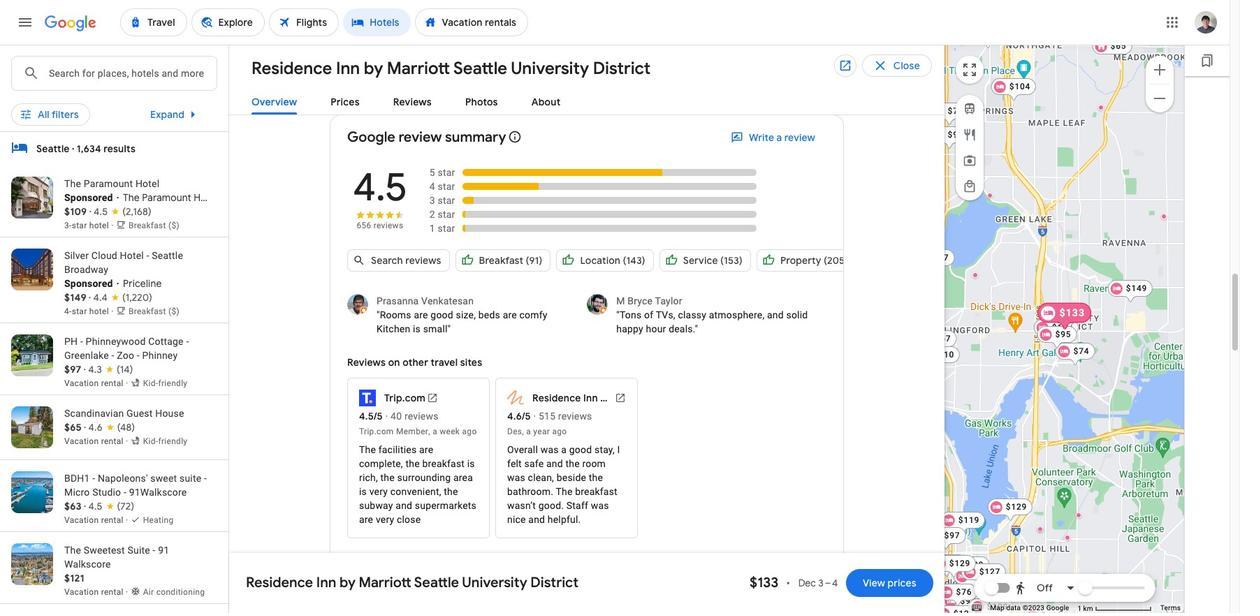 Task type: describe. For each thing, give the bounding box(es) containing it.
clear image
[[237, 20, 254, 37]]

and down good.
[[529, 514, 545, 525]]

room
[[582, 458, 606, 470]]

helpful.
[[548, 514, 581, 525]]

all inside filters form
[[38, 61, 49, 73]]

$76
[[956, 588, 972, 597]]

$50
[[150, 61, 168, 73]]

- right zoo
[[137, 350, 140, 361]]

reviews inside 4.5/5 · 40 reviews
[[405, 411, 439, 422]]

$65 inside the scandinavian guest house $65 ·
[[64, 421, 82, 434]]

a left the year
[[526, 427, 531, 437]]

all filters inside filters form
[[38, 61, 79, 73]]

3-star hotel ·
[[64, 221, 116, 231]]

- right cottage
[[186, 336, 189, 347]]

1 horizontal spatial paramount
[[142, 191, 191, 204]]

the up surrounding
[[406, 458, 420, 470]]

· inside bdh1 - napoleons' sweet suite - micro studio - 91walkscore $63 ·
[[84, 500, 86, 513]]

size,
[[456, 310, 476, 321]]

the up the supermarkets
[[444, 486, 458, 498]]

classy
[[678, 310, 707, 321]]

1 vertical spatial $129 link
[[931, 556, 976, 579]]

view prices button
[[846, 567, 934, 600]]

taylor
[[655, 296, 682, 307]]

2 filters from the top
[[52, 108, 79, 121]]

greenlake
[[64, 350, 109, 361]]

are up small"
[[414, 310, 428, 321]]

travel
[[431, 356, 458, 369]]

breakfast for priceline
[[129, 307, 166, 317]]

0 horizontal spatial by
[[340, 574, 356, 592]]

0 vertical spatial very
[[369, 486, 388, 498]]

1 vertical spatial university
[[462, 574, 527, 592]]

overall was a good stay, i felt safe and the room was clean, beside the bathroom.  the breakfast wasn't good. staff was nice and helpful.
[[507, 444, 620, 525]]

4.5 for (72)
[[88, 500, 102, 513]]

star for 4-star hotel ·
[[72, 307, 87, 317]]

2 all filters button from the top
[[11, 98, 90, 131]]

5-
[[423, 61, 433, 73]]

main menu image
[[17, 14, 34, 31]]

a inside overall was a good stay, i felt safe and the room was clean, beside the bathroom.  the breakfast wasn't good. staff was nice and helpful.
[[561, 444, 567, 456]]

0 vertical spatial $129
[[1006, 502, 1027, 512]]

ne 45th st & 9th ave ne   , 4 min walking list item
[[691, 0, 857, 85]]

4.6 out of 5 stars from 48 reviews image
[[88, 421, 135, 435]]

all filters button inside filters form
[[11, 56, 90, 78]]

$76 link
[[938, 584, 978, 608]]

breakfast inside the facilities are complete, the breakfast is rich, the surrounding area is very convenient, the subway and supermarkets are very close
[[422, 458, 465, 470]]

service
[[683, 254, 718, 267]]

air conditioning
[[143, 588, 205, 597]]

$104 link
[[991, 78, 1036, 102]]

happy
[[617, 324, 644, 335]]

the down the complete,
[[381, 472, 395, 484]]

good inside prasanna venkatesan "rooms are good size, beds are comfy kitchen is small"
[[431, 310, 453, 321]]

vacation rental · for 4.6
[[64, 437, 130, 447]]

2 all filters from the top
[[38, 108, 79, 121]]

are down trip.com member , a week ago
[[419, 444, 433, 456]]

zoom in map image
[[1152, 61, 1168, 78]]

1 vertical spatial inn
[[316, 574, 336, 592]]

birdhouse on greenlake image
[[973, 273, 978, 278]]

off
[[1037, 582, 1053, 595]]

zoo
[[117, 350, 134, 361]]

2 horizontal spatial is
[[467, 458, 475, 470]]

comfy
[[520, 310, 548, 321]]

terms
[[1161, 605, 1181, 612]]

$87
[[1068, 310, 1084, 319]]

0 vertical spatial $97 link
[[915, 249, 955, 266]]

1 horizontal spatial was
[[541, 444, 559, 456]]

1 vertical spatial $97 link
[[926, 528, 966, 551]]

3 star
[[430, 195, 455, 206]]

review inside button
[[785, 131, 816, 144]]

1 , from the left
[[429, 427, 430, 437]]

· inside ph - phinneywood cottage - greenlake - zoo - phinney $97 ·
[[84, 363, 86, 376]]

wasn't
[[507, 500, 536, 512]]

star for 2 star
[[438, 209, 455, 220]]

4
[[430, 181, 435, 192]]

friendly for (14)
[[158, 379, 188, 389]]

search reviews button
[[347, 244, 450, 277]]

star for 4 star
[[438, 181, 455, 192]]

1 vertical spatial very
[[376, 514, 394, 525]]

i
[[617, 444, 620, 456]]

breakfast inside button
[[479, 254, 524, 267]]

1 vertical spatial $119 link
[[907, 591, 952, 614]]

sites
[[460, 356, 482, 369]]

rental · for (14)
[[101, 379, 128, 389]]

map data ©2023 google
[[991, 605, 1070, 612]]

1 vertical spatial residence inn by marriott seattle university district
[[246, 574, 579, 592]]

filters inside form
[[52, 61, 79, 73]]

map region
[[771, 0, 1240, 614]]

1 horizontal spatial google
[[1047, 605, 1070, 612]]

breakfast inside overall was a good stay, i felt safe and the room was clean, beside the bathroom.  the breakfast wasn't good. staff was nice and helpful.
[[575, 486, 618, 498]]

spa
[[206, 61, 223, 73]]

service (153)
[[683, 254, 743, 267]]

the for walkscore
[[64, 545, 81, 556]]

filters form
[[11, 1, 731, 98]]

convenient,
[[390, 486, 441, 498]]

0 vertical spatial list
[[347, 0, 857, 99]]

$127 link
[[961, 564, 1006, 588]]

expand
[[150, 108, 184, 121]]

the up beside on the bottom left of the page
[[566, 458, 580, 470]]

small"
[[423, 324, 451, 335]]

star for 5 star
[[438, 167, 455, 178]]

or
[[411, 61, 421, 73]]

· up 4.5 out of 5 stars from 2,168 reviews image
[[116, 192, 120, 203]]

view
[[863, 577, 886, 590]]

hotel · for 4.5
[[89, 221, 114, 231]]

venkatesan
[[421, 296, 474, 307]]

breakfast ($) for (1,220)
[[129, 307, 180, 317]]

district inside heading
[[593, 58, 651, 79]]

breakfast for the paramount hotel
[[129, 221, 166, 231]]

location (143) button
[[557, 244, 654, 277]]

2 vertical spatial $97 link
[[942, 593, 982, 614]]

kid-friendly for (48)
[[143, 437, 188, 447]]

residence inn by marriott seattle university district inside heading
[[252, 58, 651, 79]]

- inside silver cloud hotel - seattle broadway sponsored · priceline $149 ·
[[146, 250, 149, 261]]

$87 link
[[1050, 306, 1090, 330]]

•
[[786, 577, 790, 590]]

week
[[440, 427, 460, 437]]

1 star
[[430, 223, 455, 234]]

good inside overall was a good stay, i felt safe and the room was clean, beside the bathroom.  the breakfast wasn't good. staff was nice and helpful.
[[569, 444, 592, 456]]

close
[[397, 514, 421, 525]]

pool
[[261, 61, 281, 73]]

$72 link
[[927, 555, 967, 579]]

guest
[[127, 408, 153, 419]]

(72)
[[117, 500, 134, 513]]

Check-out text field
[[449, 12, 534, 44]]

$109 inside the paramount hotel sponsored · the paramount hotel $109 ·
[[64, 205, 87, 218]]

terms link
[[1161, 605, 1181, 612]]

complete,
[[359, 458, 403, 470]]

seattle · 1,634
[[36, 143, 101, 155]]

felt
[[507, 458, 522, 470]]

about
[[532, 96, 561, 108]]

656 reviews
[[357, 221, 404, 231]]

0 horizontal spatial paramount
[[84, 178, 133, 189]]

breakfast ($) for (2,168)
[[129, 221, 180, 231]]

· inside the scandinavian guest house $65 ·
[[84, 421, 86, 434]]

tab list containing overview
[[229, 85, 945, 115]]

4 star
[[430, 181, 455, 192]]

sponsored inside the paramount hotel sponsored · the paramount hotel $109 ·
[[64, 192, 113, 203]]

2 vertical spatial seattle
[[414, 574, 459, 592]]

4.5 out of 5 stars from 2,168 reviews image
[[94, 205, 151, 219]]

1 vertical spatial hotel
[[194, 191, 218, 204]]

$117 link
[[974, 579, 1019, 602]]

5
[[430, 167, 435, 178]]

cloud
[[91, 250, 117, 261]]

dec 3 – 4
[[799, 577, 838, 590]]

walkscore
[[64, 559, 111, 570]]

seattle · 1,634 results heading
[[36, 140, 136, 157]]

maple leaf loft image
[[1099, 105, 1104, 110]]

4- for 4-star hotel ·
[[64, 307, 72, 317]]

2 horizontal spatial was
[[591, 500, 609, 512]]

star inside button
[[433, 61, 451, 73]]

- left zoo
[[111, 350, 114, 361]]

0 horizontal spatial review
[[399, 129, 442, 146]]

1 for 1 star
[[430, 223, 435, 234]]

the down room
[[589, 472, 603, 484]]

4- or 5-star button
[[374, 56, 460, 78]]

$67
[[935, 334, 951, 344]]

open in new tab image
[[839, 59, 852, 72]]

conditioning
[[156, 588, 205, 597]]

is inside prasanna venkatesan "rooms are good size, beds are comfy kitchen is small"
[[413, 324, 421, 335]]

the facilities are complete, the breakfast is rich, the surrounding area is very convenient, the subway and supermarkets are very close
[[359, 444, 477, 525]]

(2,168)
[[122, 205, 151, 218]]

4 rental · from the top
[[101, 588, 128, 597]]

and inside m bryce taylor "tons of tvs, classy atmosphere, and solid happy hour deals."
[[767, 310, 784, 321]]

$78
[[948, 106, 964, 116]]

residence inn by marriott seattle university district heading
[[240, 56, 651, 80]]

0 horizontal spatial is
[[359, 486, 367, 498]]

the for breakfast
[[359, 444, 376, 456]]

bdh1
[[64, 473, 90, 484]]

$65 inside 'link'
[[1111, 41, 1127, 51]]

2 star
[[430, 209, 455, 220]]

$65 link
[[1093, 38, 1132, 55]]

(48)
[[117, 421, 135, 434]]

under $50
[[119, 61, 168, 73]]

write a review
[[749, 131, 816, 144]]

4- for 4- or 5-star
[[398, 61, 408, 73]]

"tons
[[617, 310, 642, 321]]

area
[[454, 472, 473, 484]]

· up 4.4 out of 5 stars from 1,220 reviews image
[[116, 278, 120, 289]]

$99 link
[[950, 557, 990, 581]]

$120 link
[[954, 568, 999, 592]]

the up (2,168)
[[123, 191, 140, 204]]

0 horizontal spatial district
[[531, 574, 579, 592]]

$130 link
[[950, 595, 995, 614]]

$127
[[980, 567, 1001, 577]]

kid- for (14)
[[143, 379, 158, 389]]

scandinavian
[[64, 408, 124, 419]]

reviews inside button
[[406, 254, 441, 267]]

seattle inside heading
[[454, 58, 507, 79]]

reviews inside text field
[[374, 221, 404, 231]]

3-star reviews 4 percent. text field
[[430, 194, 757, 208]]

$117
[[992, 582, 1013, 592]]

$78 link
[[930, 103, 970, 126]]



Task type: locate. For each thing, give the bounding box(es) containing it.
0 horizontal spatial 1
[[430, 223, 435, 234]]

prasanna
[[377, 296, 419, 307]]

$67 link
[[917, 331, 957, 354]]

inn
[[336, 58, 360, 79], [316, 574, 336, 592]]

rental · for (48)
[[101, 437, 128, 447]]

stay,
[[595, 444, 615, 456]]

656
[[357, 221, 371, 231]]

vacation for $65
[[64, 437, 99, 447]]

reviews right 656
[[374, 221, 404, 231]]

1 vacation from the top
[[64, 379, 99, 389]]

are right beds
[[503, 310, 517, 321]]

1-star reviews 1 percent. text field
[[430, 222, 757, 235]]

3 vacation rental · from the top
[[64, 516, 130, 525]]

reviews inside 4.6/5 · 515 reviews
[[558, 411, 592, 422]]

residence
[[252, 58, 332, 79], [246, 574, 313, 592]]

0 horizontal spatial $133
[[750, 574, 779, 592]]

1 vertical spatial ($)
[[168, 307, 180, 317]]

$109 inside map region
[[987, 602, 1009, 612]]

Search for places, hotels and more text field
[[48, 57, 217, 90]]

$109 link
[[969, 599, 1014, 614]]

2 ago from the left
[[552, 427, 567, 437]]

a left the week
[[433, 427, 437, 437]]

$149 link
[[1108, 280, 1153, 304]]

trip.com up 4.5/5 · 40 reviews
[[384, 392, 426, 405]]

kid- down phinney
[[143, 379, 158, 389]]

roosevelt way ne & ne 45th st   , 4 min walking list item
[[519, 0, 686, 85]]

sponsored down broadway
[[64, 278, 113, 289]]

off button
[[1012, 572, 1080, 605]]

sponsored
[[64, 192, 113, 203], [64, 278, 113, 289]]

beside
[[557, 472, 586, 484]]

vacation for $63
[[64, 516, 99, 525]]

1 vertical spatial $129
[[950, 559, 971, 569]]

2 vertical spatial is
[[359, 486, 367, 498]]

data
[[1007, 605, 1021, 612]]

0 horizontal spatial good
[[431, 310, 453, 321]]

0 vertical spatial inn
[[336, 58, 360, 79]]

1 horizontal spatial $149
[[1126, 284, 1148, 293]]

0 vertical spatial hotel
[[136, 178, 160, 189]]

1 ($) from the top
[[168, 221, 180, 231]]

0 vertical spatial friendly
[[158, 379, 188, 389]]

good up room
[[569, 444, 592, 456]]

$133 link
[[1038, 303, 1092, 332]]

0 horizontal spatial reviews
[[347, 356, 386, 369]]

by inside heading
[[364, 58, 383, 79]]

1 vertical spatial list
[[331, 375, 843, 553]]

write a review button
[[723, 121, 827, 154]]

1 vertical spatial friendly
[[158, 437, 188, 447]]

$65
[[1111, 41, 1127, 51], [64, 421, 82, 434]]

0 horizontal spatial ,
[[429, 427, 430, 437]]

$133 inside map region
[[1060, 307, 1085, 319]]

very
[[369, 486, 388, 498], [376, 514, 394, 525]]

$119 link down the prices at right bottom
[[907, 591, 952, 614]]

2 kid-friendly from the top
[[143, 437, 188, 447]]

0 vertical spatial reviews
[[393, 96, 432, 108]]

0 vertical spatial district
[[593, 58, 651, 79]]

under
[[119, 61, 148, 73]]

hotel · down 4.4
[[89, 307, 114, 317]]

1 horizontal spatial $119
[[959, 516, 980, 525]]

was down the felt
[[507, 472, 525, 484]]

university inside heading
[[511, 58, 589, 79]]

a up beside on the bottom left of the page
[[561, 444, 567, 456]]

· left 4.4
[[89, 291, 91, 304]]

4-star reviews 26 percent. text field
[[430, 180, 757, 194]]

service (153) button
[[659, 244, 751, 277]]

vacation rental · for 4.5
[[64, 516, 130, 525]]

2 breakfast ($) from the top
[[129, 307, 180, 317]]

91
[[158, 545, 169, 556]]

google down prices
[[347, 129, 395, 146]]

$119 up $99
[[959, 516, 980, 525]]

list containing trip.com
[[331, 375, 843, 553]]

under $50 button
[[96, 56, 176, 78]]

ago right the week
[[462, 427, 477, 437]]

trip.com member , a week ago
[[359, 427, 477, 437]]

breakfast down (1,220) at the top left of page
[[129, 307, 166, 317]]

0 vertical spatial $119 link
[[940, 512, 985, 536]]

is down rich,
[[359, 486, 367, 498]]

0 horizontal spatial $129
[[950, 559, 971, 569]]

very up subway
[[369, 486, 388, 498]]

0 horizontal spatial google
[[347, 129, 395, 146]]

$97
[[933, 253, 949, 263], [64, 363, 81, 376], [944, 531, 960, 541], [961, 597, 977, 607]]

2 , from the left
[[522, 427, 524, 437]]

· left the 4.6
[[84, 421, 86, 434]]

view larger map image
[[962, 61, 978, 78]]

prices
[[888, 577, 917, 590]]

($) down the paramount hotel sponsored · the paramount hotel $109 ·
[[168, 221, 180, 231]]

2-star reviews 1 percent. text field
[[430, 208, 757, 222]]

seattle down close
[[414, 574, 459, 592]]

$95 link
[[1037, 326, 1077, 350]]

trip.com for trip.com member , a week ago
[[359, 427, 394, 437]]

photos
[[465, 96, 498, 108]]

1 vertical spatial was
[[507, 472, 525, 484]]

1 rental · from the top
[[101, 379, 128, 389]]

0 vertical spatial all filters button
[[11, 56, 90, 78]]

residence inside heading
[[252, 58, 332, 79]]

1 vertical spatial all
[[38, 108, 49, 121]]

4.6
[[88, 421, 102, 434]]

0 vertical spatial $129 link
[[988, 499, 1033, 523]]

star right or
[[433, 61, 451, 73]]

and inside the facilities are complete, the breakfast is rich, the surrounding area is very convenient, the subway and supermarkets are very close
[[396, 500, 412, 512]]

breakfast
[[129, 221, 166, 231], [479, 254, 524, 267], [129, 307, 166, 317]]

0 vertical spatial $119
[[959, 516, 980, 525]]

91walkscore
[[129, 487, 187, 498]]

1 horizontal spatial reviews
[[393, 96, 432, 108]]

vacation rental · for 4.3
[[64, 379, 130, 389]]

the inside 'the sweetest suite - 91 walkscore $121'
[[64, 545, 81, 556]]

2 rental · from the top
[[101, 437, 128, 447]]

1 vertical spatial district
[[531, 574, 579, 592]]

1 vertical spatial paramount
[[142, 191, 191, 204]]

reviews for reviews
[[393, 96, 432, 108]]

1 vertical spatial sponsored
[[64, 278, 113, 289]]

0 vertical spatial all filters
[[38, 61, 79, 73]]

kid- for (48)
[[143, 437, 158, 447]]

1 vertical spatial breakfast
[[479, 254, 524, 267]]

star up ph
[[72, 307, 87, 317]]

$119 link up $72
[[940, 512, 985, 536]]

the sweetest suite - 91 walkscore $121
[[64, 545, 169, 585]]

breakfast up surrounding
[[422, 458, 465, 470]]

4.4 out of 5 stars from 1,220 reviews image
[[93, 291, 152, 305]]

broadway
[[64, 264, 108, 275]]

1 vertical spatial reviews
[[347, 356, 386, 369]]

cecil bacon manor bed and breakfast image
[[1038, 527, 1043, 532]]

0 vertical spatial marriott
[[387, 58, 450, 79]]

0 vertical spatial hotel ·
[[89, 221, 114, 231]]

1 for 1 km
[[1078, 605, 1082, 613]]

vacation for $97
[[64, 379, 99, 389]]

the inside overall was a good stay, i felt safe and the room was clean, beside the bathroom.  the breakfast wasn't good. staff was nice and helpful.
[[556, 486, 573, 498]]

kid- down guest
[[143, 437, 158, 447]]

shafer baillie mansion bed & breakfast image
[[1065, 535, 1071, 541]]

0 vertical spatial by
[[364, 58, 383, 79]]

$133 left •
[[750, 574, 779, 592]]

studio
[[92, 487, 121, 498]]

ph - phinneywood cottage - greenlake - zoo - phinney $97 ·
[[64, 336, 189, 376]]

0 vertical spatial 1
[[430, 223, 435, 234]]

vacation down $121
[[64, 588, 99, 597]]

(91)
[[526, 254, 543, 267]]

- inside 'the sweetest suite - 91 walkscore $121'
[[153, 545, 156, 556]]

star right 5
[[438, 167, 455, 178]]

all filters
[[38, 61, 79, 73], [38, 108, 79, 121]]

write
[[749, 131, 774, 144]]

0 vertical spatial breakfast
[[129, 221, 166, 231]]

good
[[431, 310, 453, 321], [569, 444, 592, 456]]

·
[[116, 192, 120, 203], [89, 205, 91, 218], [116, 278, 120, 289], [89, 291, 91, 304], [84, 363, 86, 376], [385, 411, 388, 422], [534, 411, 536, 422], [84, 421, 86, 434], [84, 500, 86, 513]]

1 kid-friendly from the top
[[143, 379, 188, 389]]

2 vacation from the top
[[64, 437, 99, 447]]

the up the complete,
[[359, 444, 376, 456]]

bathroom.
[[507, 486, 554, 498]]

view prices
[[863, 577, 917, 590]]

(143)
[[623, 254, 645, 267]]

4- inside button
[[398, 61, 408, 73]]

4.5 up 3-star hotel ·
[[94, 205, 108, 218]]

list
[[347, 0, 857, 99], [331, 375, 843, 553]]

· left 4.3
[[84, 363, 86, 376]]

breakfast up staff
[[575, 486, 618, 498]]

1 all filters button from the top
[[11, 56, 90, 78]]

and left solid
[[767, 310, 784, 321]]

bdh1 - napoleons' sweet suite - micro studio - 91walkscore $63 ·
[[64, 473, 207, 513]]

the
[[64, 178, 81, 189], [123, 191, 140, 204], [359, 444, 376, 456], [556, 486, 573, 498], [64, 545, 81, 556]]

zoom out map image
[[1152, 90, 1168, 107]]

0 vertical spatial trip.com
[[384, 392, 426, 405]]

review right write
[[785, 131, 816, 144]]

the for the
[[64, 178, 81, 189]]

hotel for priceline
[[120, 250, 144, 261]]

the bacon mansion bed and breakfast image
[[1038, 527, 1043, 532]]

is left small"
[[413, 324, 421, 335]]

0 vertical spatial breakfast ($)
[[129, 221, 180, 231]]

1 horizontal spatial good
[[569, 444, 592, 456]]

0 vertical spatial good
[[431, 310, 453, 321]]

1 vertical spatial is
[[467, 458, 475, 470]]

($) up cottage
[[168, 307, 180, 317]]

1 inside text box
[[430, 223, 435, 234]]

1 filters from the top
[[52, 61, 79, 73]]

staff
[[567, 500, 588, 512]]

· inside 4.5/5 · 40 reviews
[[385, 411, 388, 422]]

rental · down 'the sweetest suite - 91 walkscore $121'
[[101, 588, 128, 597]]

air
[[143, 588, 154, 597]]

1 all filters from the top
[[38, 61, 79, 73]]

1 vertical spatial filters
[[52, 108, 79, 121]]

3 vacation from the top
[[64, 516, 99, 525]]

seattle inside silver cloud hotel - seattle broadway sponsored · priceline $149 ·
[[152, 250, 183, 261]]

, down 4.6/5
[[522, 427, 524, 437]]

2 vertical spatial breakfast
[[129, 307, 166, 317]]

seattle up photos
[[454, 58, 507, 79]]

5-star reviews 68 percent. text field
[[430, 166, 757, 180]]

property (205) button
[[757, 244, 857, 277]]

0 vertical spatial kid-friendly
[[143, 379, 188, 389]]

ago
[[462, 427, 477, 437], [552, 427, 567, 437]]

keyboard shortcuts image
[[972, 605, 982, 612]]

1 vertical spatial breakfast ($)
[[129, 307, 180, 317]]

· inside 4.6/5 · 515 reviews
[[534, 411, 536, 422]]

2 kid- from the top
[[143, 437, 158, 447]]

4 vacation from the top
[[64, 588, 99, 597]]

sponsored inside silver cloud hotel - seattle broadway sponsored · priceline $149 ·
[[64, 278, 113, 289]]

1 breakfast ($) from the top
[[129, 221, 180, 231]]

reviews up trip.com member , a week ago
[[405, 411, 439, 422]]

5 star
[[430, 167, 455, 178]]

1 vertical spatial kid-friendly
[[143, 437, 188, 447]]

trip.com for trip.com
[[384, 392, 426, 405]]

mildred's bed & breakfast image
[[1076, 513, 1082, 519]]

star for 1 star
[[438, 223, 455, 234]]

1 vertical spatial residence
[[246, 574, 313, 592]]

rental · for (72)
[[101, 516, 128, 525]]

4.5
[[353, 163, 407, 212], [94, 205, 108, 218], [88, 500, 102, 513]]

1 vacation rental · from the top
[[64, 379, 130, 389]]

0 vertical spatial residence inn by marriott seattle university district
[[252, 58, 651, 79]]

tab list
[[229, 85, 945, 115]]

good up small"
[[431, 310, 453, 321]]

0 vertical spatial $109
[[64, 205, 87, 218]]

kid-friendly down the house
[[143, 437, 188, 447]]

0 vertical spatial university
[[511, 58, 589, 79]]

Check-in text field
[[313, 12, 396, 44]]

rental · down 4.6 out of 5 stars from 48 reviews "image"
[[101, 437, 128, 447]]

star right 3
[[438, 195, 455, 206]]

0 vertical spatial $133
[[1060, 307, 1085, 319]]

4.3 out of 5 stars from 14 reviews image
[[88, 363, 133, 377]]

kid-friendly down phinney
[[143, 379, 188, 389]]

1 vertical spatial $133
[[750, 574, 779, 592]]

greenlake guest house image
[[987, 193, 993, 198]]

1 horizontal spatial 4-
[[398, 61, 408, 73]]

2 hotel · from the top
[[89, 307, 114, 317]]

1 sponsored from the top
[[64, 192, 113, 203]]

star down 2 star
[[438, 223, 455, 234]]

1 inside button
[[1078, 605, 1082, 613]]

close button
[[862, 55, 932, 77]]

1 horizontal spatial $133
[[1060, 307, 1085, 319]]

3 – 4
[[818, 577, 838, 590]]

the up walkscore
[[64, 545, 81, 556]]

$129
[[1006, 502, 1027, 512], [950, 559, 971, 569]]

vacation rental · down $121
[[64, 588, 130, 597]]

1 horizontal spatial $129
[[1006, 502, 1027, 512]]

- up the priceline
[[146, 250, 149, 261]]

1 kid- from the top
[[143, 379, 158, 389]]

0 vertical spatial kid-
[[143, 379, 158, 389]]

filters up seattle · 1,634
[[52, 108, 79, 121]]

and up clean,
[[546, 458, 563, 470]]

2 vertical spatial was
[[591, 500, 609, 512]]

all
[[38, 61, 49, 73], [38, 108, 49, 121]]

1 friendly from the top
[[158, 379, 188, 389]]

are down subway
[[359, 514, 373, 525]]

kid-friendly for (14)
[[143, 379, 188, 389]]

0 vertical spatial is
[[413, 324, 421, 335]]

the down seattle · 1,634
[[64, 178, 81, 189]]

sponsored up 3-star hotel ·
[[64, 192, 113, 203]]

star up silver
[[72, 221, 87, 231]]

$97 inside ph - phinneywood cottage - greenlake - zoo - phinney $97 ·
[[64, 363, 81, 376]]

1 vertical spatial $119
[[925, 595, 946, 604]]

u district station   , 4 min walking list item
[[347, 0, 514, 85]]

star for 3-star hotel ·
[[72, 221, 87, 231]]

vacation down $63
[[64, 516, 99, 525]]

1 horizontal spatial district
[[593, 58, 651, 79]]

2 sponsored from the top
[[64, 278, 113, 289]]

phinneywood
[[86, 336, 146, 347]]

($) for (1,220)
[[168, 307, 180, 317]]

are
[[414, 310, 428, 321], [503, 310, 517, 321], [419, 444, 433, 456], [359, 514, 373, 525]]

inn inside heading
[[336, 58, 360, 79]]

silver cloud hotel - seattle broadway sponsored · priceline $149 ·
[[64, 250, 183, 304]]

was right staff
[[591, 500, 609, 512]]

the inside the facilities are complete, the breakfast is rich, the surrounding area is very convenient, the subway and supermarkets are very close
[[359, 444, 376, 456]]

1 left km
[[1078, 605, 1082, 613]]

2 vacation rental · from the top
[[64, 437, 130, 447]]

3 rental · from the top
[[101, 516, 128, 525]]

1 vertical spatial google
[[1047, 605, 1070, 612]]

star right 4
[[438, 181, 455, 192]]

4.5 up 656 reviews
[[353, 163, 407, 212]]

0 vertical spatial residence
[[252, 58, 332, 79]]

1 all from the top
[[38, 61, 49, 73]]

friendly for (48)
[[158, 437, 188, 447]]

reviews on other travel sites
[[347, 356, 482, 369]]

1 vertical spatial seattle
[[152, 250, 183, 261]]

breakfast down (2,168)
[[129, 221, 166, 231]]

guest rating, not selected image
[[631, 61, 644, 73]]

all filters button up seattle · 1,634
[[11, 98, 90, 131]]

a right write
[[777, 131, 782, 144]]

friendly up the house
[[158, 379, 188, 389]]

marriott inside heading
[[387, 58, 450, 79]]

1 vertical spatial all filters
[[38, 108, 79, 121]]

birch tree cottage image
[[1161, 214, 1167, 219]]

0 horizontal spatial breakfast
[[422, 458, 465, 470]]

1 hotel · from the top
[[89, 221, 114, 231]]

the down beside on the bottom left of the page
[[556, 486, 573, 498]]

4 vacation rental · from the top
[[64, 588, 130, 597]]

0 vertical spatial 4-
[[398, 61, 408, 73]]

breakfast (91)
[[479, 254, 543, 267]]

km
[[1084, 605, 1093, 613]]

breakfast ($) down (1,220) at the top left of page
[[129, 307, 180, 317]]

$129 link
[[988, 499, 1033, 523], [931, 556, 976, 579]]

hotel for the paramount hotel
[[136, 178, 160, 189]]

2 vertical spatial hotel
[[120, 250, 144, 261]]

0 vertical spatial $65
[[1111, 41, 1127, 51]]

$133
[[1060, 307, 1085, 319], [750, 574, 779, 592]]

· left 40
[[385, 411, 388, 422]]

- right bdh1
[[92, 473, 95, 484]]

rich,
[[359, 472, 378, 484]]

friendly down the house
[[158, 437, 188, 447]]

1 ago from the left
[[462, 427, 477, 437]]

1 vertical spatial by
[[340, 574, 356, 592]]

2 friendly from the top
[[158, 437, 188, 447]]

a
[[777, 131, 782, 144], [433, 427, 437, 437], [526, 427, 531, 437], [561, 444, 567, 456]]

0 vertical spatial ($)
[[168, 221, 180, 231]]

a inside button
[[777, 131, 782, 144]]

cottage
[[148, 336, 184, 347]]

rental · down 4.5 out of 5 stars from 72 reviews image
[[101, 516, 128, 525]]

price
[[489, 61, 513, 73]]

star right 2
[[438, 209, 455, 220]]

location
[[580, 254, 621, 267]]

seattle gaslight inn image
[[1073, 595, 1078, 600]]

vacation rental · down 4.3
[[64, 379, 130, 389]]

scandinavian guest house $65 ·
[[64, 408, 184, 434]]

$133 up $128
[[1060, 307, 1085, 319]]

($) for (2,168)
[[168, 221, 180, 231]]

reviews right 515
[[558, 411, 592, 422]]

hotel · down 4.5 out of 5 stars from 2,168 reviews image
[[89, 221, 114, 231]]

4.6/5
[[507, 410, 531, 423]]

2 ($) from the top
[[168, 307, 180, 317]]

2 all from the top
[[38, 108, 49, 121]]

reviews down or
[[393, 96, 432, 108]]

1 vertical spatial trip.com
[[359, 427, 394, 437]]

- right suite
[[204, 473, 207, 484]]

$149 inside map region
[[1126, 284, 1148, 293]]

very down subway
[[376, 514, 394, 525]]

hotel · for 4.4
[[89, 307, 114, 317]]

- right ph
[[80, 336, 83, 347]]

(14)
[[117, 363, 133, 376]]

1 km
[[1078, 605, 1095, 613]]

0 horizontal spatial 4-
[[64, 307, 72, 317]]

· right $63
[[84, 500, 86, 513]]

1 horizontal spatial $109
[[987, 602, 1009, 612]]

1 horizontal spatial $129 link
[[988, 499, 1033, 523]]

4.5 out of 5 stars from 656 reviews text field
[[353, 163, 407, 235]]

4.5 down the studio at bottom left
[[88, 500, 102, 513]]

hotel inside silver cloud hotel - seattle broadway sponsored · priceline $149 ·
[[120, 250, 144, 261]]

$74
[[1074, 347, 1090, 356]]

overall
[[507, 444, 538, 456]]

0 vertical spatial filters
[[52, 61, 79, 73]]

1 vertical spatial $65
[[64, 421, 82, 434]]

is up area
[[467, 458, 475, 470]]

4.5 out of 5 stars from 72 reviews image
[[88, 500, 134, 514]]

breakfast left (91)
[[479, 254, 524, 267]]

subway
[[359, 500, 393, 512]]

all filters button
[[11, 56, 90, 78], [11, 98, 90, 131]]

was down the year
[[541, 444, 559, 456]]

4.4
[[93, 291, 108, 304]]

4+ rating button
[[294, 56, 368, 78]]

2
[[430, 209, 435, 220]]

0 vertical spatial sponsored
[[64, 192, 113, 203]]

3
[[430, 195, 435, 206]]

0 vertical spatial breakfast
[[422, 458, 465, 470]]

reviews for reviews on other travel sites
[[347, 356, 386, 369]]

google down off
[[1047, 605, 1070, 612]]

· up 3-star hotel ·
[[89, 205, 91, 218]]

0 horizontal spatial $109
[[64, 205, 87, 218]]

all filters button down main menu icon
[[11, 56, 90, 78]]

$149 inside silver cloud hotel - seattle broadway sponsored · priceline $149 ·
[[64, 291, 86, 304]]

university down nice
[[462, 574, 527, 592]]

4.5 for (2,168)
[[94, 205, 108, 218]]

- up (72)
[[124, 487, 126, 498]]

0 horizontal spatial $65
[[64, 421, 82, 434]]

breakfast ($)
[[129, 221, 180, 231], [129, 307, 180, 317]]

1 vertical spatial marriott
[[359, 574, 411, 592]]

star for 3 star
[[438, 195, 455, 206]]

1 horizontal spatial 1
[[1078, 605, 1082, 613]]

1 vertical spatial hotel ·
[[89, 307, 114, 317]]

0 vertical spatial google
[[347, 129, 395, 146]]

vacation down 4.3
[[64, 379, 99, 389]]

1 vertical spatial kid-
[[143, 437, 158, 447]]



Task type: vqa. For each thing, say whether or not it's contained in the screenshot.
Date grid
no



